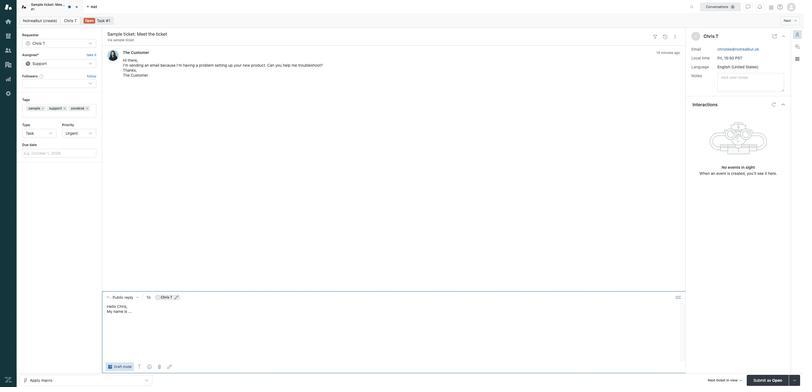Task type: locate. For each thing, give the bounding box(es) containing it.
1 vertical spatial ticket
[[125, 38, 134, 42]]

close image inside tab
[[74, 4, 79, 10]]

1 vertical spatial task
[[26, 131, 34, 136]]

Subject field
[[106, 31, 650, 37]]

zendesk support image
[[5, 4, 12, 11]]

email
[[692, 47, 701, 51]]

me
[[292, 63, 297, 68]]

open inside secondary element
[[85, 19, 94, 23]]

in inside no events in sight when an event is created, you'll see it here.
[[742, 165, 745, 170]]

task for task #1
[[97, 18, 105, 23]]

cc
[[676, 295, 682, 300]]

0 vertical spatial an
[[145, 63, 149, 68]]

0 vertical spatial next
[[784, 19, 792, 23]]

task inside popup button
[[26, 131, 34, 136]]

format text image
[[137, 365, 142, 369]]

ticket inside dropdown button
[[717, 378, 726, 382]]

customer down sending
[[131, 73, 148, 78]]

0 vertical spatial close image
[[74, 4, 79, 10]]

an
[[145, 63, 149, 68], [711, 171, 716, 176]]

support
[[49, 106, 62, 110]]

add attachment image
[[157, 365, 162, 369]]

having
[[183, 63, 195, 68]]

sample down tags
[[29, 106, 40, 110]]

0 horizontal spatial ticket
[[71, 3, 80, 7]]

remove image right support
[[63, 107, 66, 110]]

2 i'm from the left
[[177, 63, 182, 68]]

in left "sight"
[[742, 165, 745, 170]]

to
[[146, 295, 151, 300]]

open left task #1 at the left of the page
[[85, 19, 94, 23]]

1 horizontal spatial ticket
[[125, 38, 134, 42]]

my
[[107, 309, 112, 314]]

submit as open
[[754, 378, 783, 383]]

the up hi
[[123, 50, 130, 55]]

chris t inside requester element
[[32, 41, 45, 46]]

chris t up time
[[704, 34, 719, 39]]

is right "event"
[[728, 171, 731, 176]]

zendesk image
[[5, 377, 12, 384]]

up
[[228, 63, 233, 68]]

1 horizontal spatial an
[[711, 171, 716, 176]]

customer
[[131, 50, 149, 55], [131, 73, 148, 78]]

button displays agent's chat status as invisible. image
[[746, 5, 751, 9]]

chris right 'christee@notrealbut.ok' icon
[[161, 295, 169, 300]]

user image
[[695, 35, 698, 38], [695, 35, 697, 38]]

i'm left having
[[177, 63, 182, 68]]

2 horizontal spatial ticket
[[717, 378, 726, 382]]

task inside secondary element
[[97, 18, 105, 23]]

follow
[[87, 74, 96, 78]]

0 vertical spatial task
[[97, 18, 105, 23]]

via sample ticket
[[107, 38, 134, 42]]

task for task
[[26, 131, 34, 136]]

remove image left support
[[41, 107, 45, 110]]

chris t right 'christee@notrealbut.ok' icon
[[161, 295, 172, 300]]

1 vertical spatial the
[[123, 73, 130, 78]]

is left ...
[[124, 309, 127, 314]]

task #1
[[97, 18, 110, 23]]

it inside no events in sight when an event is created, you'll see it here.
[[765, 171, 768, 176]]

0 horizontal spatial sample
[[29, 106, 40, 110]]

1 horizontal spatial i'm
[[177, 63, 182, 68]]

#1 inside secondary element
[[106, 18, 110, 23]]

filter image
[[653, 35, 658, 39]]

0 vertical spatial #1
[[31, 7, 35, 11]]

task down type
[[26, 131, 34, 136]]

1 vertical spatial next
[[708, 378, 716, 382]]

next inside button
[[784, 19, 792, 23]]

1 remove image from the left
[[41, 107, 45, 110]]

views image
[[5, 32, 12, 40]]

0 horizontal spatial is
[[124, 309, 127, 314]]

i'm down hi
[[123, 63, 128, 68]]

customer up there,
[[131, 50, 149, 55]]

#1 up the via in the top of the page
[[106, 18, 110, 23]]

0 horizontal spatial task
[[26, 131, 34, 136]]

1 horizontal spatial task
[[97, 18, 105, 23]]

support
[[32, 61, 47, 66]]

hide composer image
[[392, 289, 396, 294]]

remove image right zendesk
[[86, 107, 89, 110]]

ticket
[[71, 3, 80, 7], [125, 38, 134, 42], [717, 378, 726, 382]]

sample right the via in the top of the page
[[113, 38, 124, 42]]

0 horizontal spatial it
[[94, 53, 96, 57]]

hi there, i'm sending an email because i'm having a problem setting up your new product. can you help me troubleshoot? thanks, the customer
[[123, 58, 323, 78]]

0 horizontal spatial an
[[145, 63, 149, 68]]

1 vertical spatial sample
[[29, 106, 40, 110]]

next
[[784, 19, 792, 23], [708, 378, 716, 382]]

reporting image
[[5, 76, 12, 83]]

chris up time
[[704, 34, 715, 39]]

close image right the
[[74, 4, 79, 10]]

requester
[[22, 33, 39, 37]]

0 vertical spatial it
[[94, 53, 96, 57]]

notifications image
[[758, 5, 762, 9]]

name
[[113, 309, 123, 314]]

chris t down the
[[64, 18, 77, 23]]

1 horizontal spatial it
[[765, 171, 768, 176]]

edit user image
[[175, 296, 179, 300]]

0 vertical spatial ticket
[[71, 3, 80, 7]]

troubleshoot?
[[298, 63, 323, 68]]

displays possible ticket submission types image
[[793, 378, 797, 383]]

the
[[64, 3, 70, 7]]

ticket up 'the customer' link
[[125, 38, 134, 42]]

0 horizontal spatial remove image
[[41, 107, 45, 110]]

1 vertical spatial is
[[124, 309, 127, 314]]

reply
[[125, 295, 133, 300]]

it right see
[[765, 171, 768, 176]]

chris down the
[[64, 18, 73, 23]]

apps image
[[796, 57, 800, 61]]

1 horizontal spatial remove image
[[63, 107, 66, 110]]

admin image
[[5, 90, 12, 97]]

1 horizontal spatial #1
[[106, 18, 110, 23]]

close image
[[74, 4, 79, 10], [782, 34, 786, 38]]

t inside secondary element
[[74, 18, 77, 23]]

0 vertical spatial the
[[123, 50, 130, 55]]

0 horizontal spatial next
[[708, 378, 716, 382]]

the down thanks,
[[123, 73, 130, 78]]

here.
[[769, 171, 778, 176]]

in for view
[[727, 378, 730, 382]]

chris inside secondary element
[[64, 18, 73, 23]]

in
[[742, 165, 745, 170], [727, 378, 730, 382]]

close image right the view more details icon
[[782, 34, 786, 38]]

sight
[[746, 165, 755, 170]]

fri, 15:50 pst
[[718, 56, 743, 60]]

1 horizontal spatial close image
[[782, 34, 786, 38]]

chris inside requester element
[[32, 41, 42, 46]]

1 vertical spatial it
[[765, 171, 768, 176]]

next ticket in view button
[[706, 375, 745, 387]]

#1 down sample on the left top of the page
[[31, 7, 35, 11]]

thanks,
[[123, 68, 137, 73]]

open
[[85, 19, 94, 23], [773, 378, 783, 383]]

tab
[[17, 0, 83, 14]]

0 vertical spatial is
[[728, 171, 731, 176]]

a
[[196, 63, 198, 68]]

submit
[[754, 378, 767, 383]]

1 vertical spatial #1
[[106, 18, 110, 23]]

1 horizontal spatial is
[[728, 171, 731, 176]]

1 horizontal spatial in
[[742, 165, 745, 170]]

see
[[758, 171, 764, 176]]

1 i'm from the left
[[123, 63, 128, 68]]

14
[[657, 51, 660, 55]]

chris
[[64, 18, 73, 23], [704, 34, 715, 39], [32, 41, 42, 46], [161, 295, 169, 300]]

2 remove image from the left
[[63, 107, 66, 110]]

assignee* element
[[22, 59, 96, 68]]

1 horizontal spatial next
[[784, 19, 792, 23]]

followers
[[22, 74, 38, 78]]

tabs tab list
[[17, 0, 685, 14]]

english (united states)
[[718, 64, 759, 69]]

0 horizontal spatial i'm
[[123, 63, 128, 68]]

1 vertical spatial open
[[773, 378, 783, 383]]

chris t inside secondary element
[[64, 18, 77, 23]]

meet
[[55, 3, 63, 7]]

draft
[[114, 365, 122, 369]]

in left view
[[727, 378, 730, 382]]

requester element
[[22, 39, 96, 48]]

chris down requester at top
[[32, 41, 42, 46]]

0 horizontal spatial in
[[727, 378, 730, 382]]

0 horizontal spatial close image
[[74, 4, 79, 10]]

2 vertical spatial ticket
[[717, 378, 726, 382]]

open right as
[[773, 378, 783, 383]]

the customer
[[123, 50, 149, 55]]

time
[[702, 56, 710, 60]]

an left "event"
[[711, 171, 716, 176]]

it
[[94, 53, 96, 57], [765, 171, 768, 176]]

0 horizontal spatial open
[[85, 19, 94, 23]]

0 vertical spatial open
[[85, 19, 94, 23]]

next for next
[[784, 19, 792, 23]]

language
[[692, 64, 709, 69]]

in inside dropdown button
[[727, 378, 730, 382]]

2 the from the top
[[123, 73, 130, 78]]

as
[[768, 378, 772, 383]]

0 horizontal spatial #1
[[31, 7, 35, 11]]

3 remove image from the left
[[86, 107, 89, 110]]

local
[[692, 56, 701, 60]]

1 vertical spatial customer
[[131, 73, 148, 78]]

1 vertical spatial an
[[711, 171, 716, 176]]

it inside button
[[94, 53, 96, 57]]

0 vertical spatial in
[[742, 165, 745, 170]]

apply macro
[[30, 378, 52, 383]]

get started image
[[5, 18, 12, 25]]

chris t
[[64, 18, 77, 23], [704, 34, 719, 39], [32, 41, 45, 46], [161, 295, 172, 300]]

14 minutes ago text field
[[657, 51, 681, 55]]

hello chris, my name is ...
[[107, 304, 132, 314]]

task down add on the top left of page
[[97, 18, 105, 23]]

chris t link
[[60, 17, 80, 25]]

is
[[728, 171, 731, 176], [124, 309, 127, 314]]

task button
[[22, 129, 56, 138]]

an left email
[[145, 63, 149, 68]]

0 vertical spatial sample
[[113, 38, 124, 42]]

ticket right the
[[71, 3, 80, 7]]

english
[[718, 64, 731, 69]]

next for next ticket in view
[[708, 378, 716, 382]]

customers image
[[5, 47, 12, 54]]

macro
[[41, 378, 52, 383]]

next inside dropdown button
[[708, 378, 716, 382]]

it right the take
[[94, 53, 96, 57]]

due date
[[22, 143, 37, 147]]

assignee*
[[22, 53, 39, 57]]

remove image
[[41, 107, 45, 110], [63, 107, 66, 110], [86, 107, 89, 110]]

created,
[[732, 171, 746, 176]]

2 horizontal spatial remove image
[[86, 107, 89, 110]]

1 vertical spatial close image
[[782, 34, 786, 38]]

is inside 'hello chris, my name is ...'
[[124, 309, 127, 314]]

is inside no events in sight when an event is created, you'll see it here.
[[728, 171, 731, 176]]

#1
[[31, 7, 35, 11], [106, 18, 110, 23]]

the
[[123, 50, 130, 55], [123, 73, 130, 78]]

chris t down requester at top
[[32, 41, 45, 46]]

public reply button
[[102, 292, 143, 303]]

add
[[91, 5, 97, 9]]

1 vertical spatial in
[[727, 378, 730, 382]]

ticket left view
[[717, 378, 726, 382]]

an inside the hi there, i'm sending an email because i'm having a problem setting up your new product. can you help me troubleshoot? thanks, the customer
[[145, 63, 149, 68]]



Task type: vqa. For each thing, say whether or not it's contained in the screenshot.
'15:46' at the right top of page
no



Task type: describe. For each thing, give the bounding box(es) containing it.
when
[[700, 171, 710, 176]]

Public reply composer Draft mode text field
[[105, 303, 679, 315]]

draft mode button
[[106, 363, 134, 372]]

insert emojis image
[[147, 365, 152, 369]]

add link (cmd k) image
[[167, 365, 172, 369]]

...
[[128, 309, 132, 314]]

(united
[[732, 64, 745, 69]]

urgent button
[[62, 129, 96, 138]]

because
[[161, 63, 176, 68]]

email
[[150, 63, 159, 68]]

your
[[234, 63, 242, 68]]

remove image for zendesk
[[86, 107, 89, 110]]

followers element
[[22, 79, 96, 88]]

info on adding followers image
[[39, 74, 44, 79]]

1 horizontal spatial open
[[773, 378, 783, 383]]

0 vertical spatial customer
[[131, 50, 149, 55]]

you
[[276, 63, 282, 68]]

priority
[[62, 123, 74, 127]]

christee@notrealbut.ok image
[[155, 295, 160, 300]]

cc button
[[676, 295, 682, 300]]

draft mode
[[114, 365, 132, 369]]

customer context image
[[796, 32, 800, 37]]

notrealbut (create)
[[23, 18, 57, 23]]

states)
[[746, 64, 759, 69]]

zendesk
[[71, 106, 84, 110]]

ago
[[675, 51, 681, 55]]

1 horizontal spatial sample
[[113, 38, 124, 42]]

due
[[22, 143, 29, 147]]

pst
[[736, 56, 743, 60]]

take it
[[87, 53, 96, 57]]

hi
[[123, 58, 127, 63]]

remove image for support
[[63, 107, 66, 110]]

sample ticket: meet the ticket #1
[[31, 3, 80, 11]]

date
[[29, 143, 37, 147]]

can
[[267, 63, 274, 68]]

hello
[[107, 304, 116, 309]]

customer inside the hi there, i'm sending an email because i'm having a problem setting up your new product. can you help me troubleshoot? thanks, the customer
[[131, 73, 148, 78]]

remove image for sample
[[41, 107, 45, 110]]

get help image
[[778, 4, 783, 9]]

view more details image
[[773, 34, 777, 38]]

help
[[283, 63, 291, 68]]

zendesk products image
[[770, 5, 774, 9]]

15:50
[[725, 56, 735, 60]]

conversations button
[[700, 2, 741, 11]]

new
[[243, 63, 250, 68]]

avatar image
[[107, 50, 118, 61]]

no
[[722, 165, 727, 170]]

take it button
[[87, 52, 96, 58]]

mode
[[123, 365, 132, 369]]

notrealbut (create) button
[[19, 17, 61, 25]]

events image
[[663, 35, 668, 39]]

sample
[[31, 3, 43, 7]]

the customer link
[[123, 50, 149, 55]]

ticket actions image
[[673, 35, 678, 39]]

view
[[731, 378, 738, 382]]

there,
[[128, 58, 138, 63]]

notes
[[692, 73, 702, 78]]

via
[[107, 38, 112, 42]]

apply
[[30, 378, 40, 383]]

(create)
[[43, 18, 57, 23]]

add button
[[83, 0, 100, 14]]

Due date field
[[22, 149, 96, 158]]

problem
[[199, 63, 214, 68]]

tags
[[22, 98, 30, 102]]

product.
[[251, 63, 266, 68]]

public reply
[[113, 295, 133, 300]]

conversations
[[706, 5, 729, 9]]

14 minutes ago
[[657, 51, 681, 55]]

minutes
[[661, 51, 674, 55]]

#1 inside sample ticket: meet the ticket #1
[[31, 7, 35, 11]]

secondary element
[[17, 15, 805, 26]]

an inside no events in sight when an event is created, you'll see it here.
[[711, 171, 716, 176]]

no events in sight when an event is created, you'll see it here.
[[700, 165, 778, 176]]

setting
[[215, 63, 227, 68]]

in for sight
[[742, 165, 745, 170]]

next button
[[781, 16, 800, 25]]

fri,
[[718, 56, 724, 60]]

the inside the hi there, i'm sending an email because i'm having a problem setting up your new product. can you help me troubleshoot? thanks, the customer
[[123, 73, 130, 78]]

ticket:
[[44, 3, 54, 7]]

public
[[113, 295, 124, 300]]

local time
[[692, 56, 710, 60]]

type
[[22, 123, 30, 127]]

sending
[[129, 63, 144, 68]]

events
[[728, 165, 741, 170]]

next ticket in view
[[708, 378, 738, 382]]

notrealbut
[[23, 18, 42, 23]]

interactions
[[693, 102, 718, 107]]

event
[[717, 171, 727, 176]]

christee@notrealbut.ok
[[718, 47, 759, 51]]

tab containing sample ticket: meet the ticket
[[17, 0, 83, 14]]

urgent
[[66, 131, 78, 136]]

follow button
[[87, 74, 96, 79]]

ticket inside sample ticket: meet the ticket #1
[[71, 3, 80, 7]]

main element
[[0, 0, 17, 387]]

take
[[87, 53, 93, 57]]

Add user notes text field
[[718, 73, 785, 92]]

organizations image
[[5, 61, 12, 68]]

1 the from the top
[[123, 50, 130, 55]]



